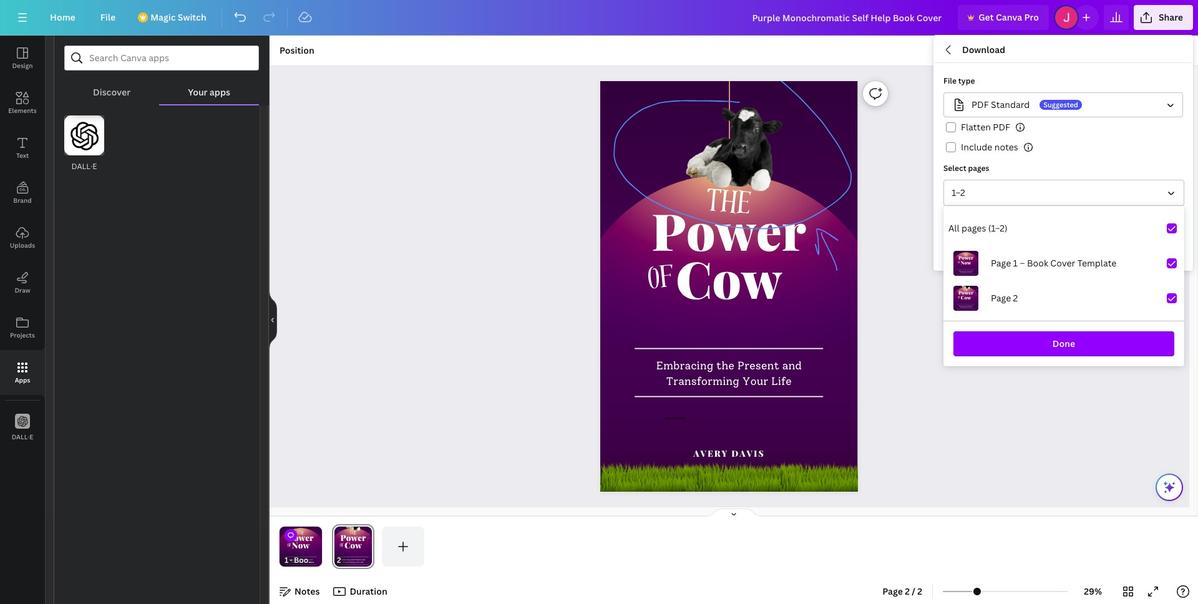 Task type: describe. For each thing, give the bounding box(es) containing it.
display
[[677, 416, 687, 420]]

/
[[912, 586, 916, 598]]

design button
[[0, 36, 45, 81]]

all
[[949, 222, 960, 234]]

canva assistant image
[[1163, 480, 1178, 495]]

text button
[[0, 126, 45, 170]]

draw button
[[0, 260, 45, 305]]

notes
[[995, 141, 1019, 153]]

your apps
[[188, 86, 230, 98]]

select pages
[[944, 163, 990, 174]]

brand button
[[0, 170, 45, 215]]

get canva pro button
[[959, 5, 1050, 30]]

magic switch
[[151, 11, 206, 23]]

power for power now of the
[[959, 255, 974, 261]]

duration button
[[330, 582, 393, 602]]

elements
[[8, 106, 37, 115]]

uploads
[[10, 241, 35, 250]]

save download settings
[[962, 215, 1061, 227]]

your apps button
[[159, 71, 259, 104]]

apps button
[[0, 350, 45, 395]]

of inside power now of the
[[959, 260, 962, 266]]

transforming down power cow of the
[[961, 307, 968, 308]]

main menu bar
[[0, 0, 1199, 36]]

pdf
[[994, 121, 1011, 133]]

brand
[[13, 196, 32, 205]]

switch
[[178, 11, 206, 23]]

embracing up display
[[657, 359, 714, 373]]

file
[[944, 76, 957, 86]]

notes
[[295, 586, 320, 598]]

1 horizontal spatial dall·e
[[72, 161, 97, 172]]

–
[[1021, 257, 1026, 269]]

transforming up display
[[667, 375, 740, 388]]

power for power cow of the
[[959, 290, 974, 296]]

projects
[[10, 331, 35, 340]]

1
[[1014, 257, 1018, 269]]

hide pages image
[[704, 508, 764, 518]]

of the
[[287, 529, 305, 550]]

page 1 – book cover template
[[992, 257, 1117, 269]]

page 2 image
[[332, 527, 375, 567]]

duration
[[350, 586, 388, 598]]

draw
[[15, 286, 30, 295]]

power for power now
[[288, 532, 314, 543]]

done
[[1053, 338, 1076, 350]]

home link
[[40, 5, 85, 30]]

get
[[979, 11, 994, 23]]

apps
[[15, 376, 30, 385]]

power now
[[288, 532, 314, 551]]

done button
[[954, 332, 1175, 357]]

magic switch button
[[131, 5, 216, 30]]

notes button
[[275, 582, 325, 602]]

download
[[963, 44, 1006, 56]]

now for power now of the
[[961, 259, 972, 266]]

uploads button
[[0, 215, 45, 260]]

serif
[[670, 416, 677, 420]]

elements button
[[0, 81, 45, 126]]

2 for page 2 / 2
[[905, 586, 910, 598]]

(1–2)
[[989, 222, 1008, 234]]

projects button
[[0, 305, 45, 350]]

embracing down power now
[[289, 559, 298, 561]]

your inside your apps button
[[188, 86, 208, 98]]

Design title text field
[[743, 5, 954, 30]]

text
[[16, 151, 29, 160]]

davis
[[732, 448, 766, 459]]

dall·e inside button
[[12, 432, 33, 441]]

settings
[[1028, 215, 1061, 227]]

download
[[984, 215, 1026, 227]]



Task type: locate. For each thing, give the bounding box(es) containing it.
design
[[12, 61, 33, 70]]

power now of the
[[959, 253, 974, 266]]

pages inside all pages (1–2) button
[[962, 222, 987, 234]]

2
[[1014, 292, 1019, 304], [905, 586, 910, 598], [918, 586, 923, 598]]

now up power cow of the
[[961, 259, 972, 266]]

embracing down power now of the
[[960, 271, 965, 272]]

the inside power cow of the
[[964, 288, 969, 293]]

2 inside "list"
[[1014, 292, 1019, 304]]

page for page 1 – book cover template
[[992, 257, 1012, 269]]

0 horizontal spatial dall·e
[[12, 432, 33, 441]]

now
[[961, 259, 972, 266], [292, 540, 310, 551]]

get canva pro
[[979, 11, 1040, 23]]

type
[[959, 76, 976, 86]]

power cow of the
[[959, 288, 974, 301]]

1 horizontal spatial 2
[[918, 586, 923, 598]]

pro
[[1025, 11, 1040, 23]]

list containing all pages (1–2)
[[944, 206, 1185, 321]]

dm
[[666, 416, 670, 420]]

pages
[[969, 163, 990, 174], [962, 222, 987, 234]]

pages for all
[[962, 222, 987, 234]]

cow
[[676, 244, 783, 312], [961, 294, 972, 301]]

embracing down power cow of the
[[960, 306, 965, 307]]

Search Canva apps search field
[[89, 46, 234, 70]]

page inside button
[[883, 586, 903, 598]]

1 vertical spatial page
[[992, 292, 1012, 304]]

2 down 1
[[1014, 292, 1019, 304]]

cow for power cow
[[676, 244, 783, 312]]

cow for power cow of the
[[961, 294, 972, 301]]

discover button
[[64, 71, 159, 104]]

2 right /
[[918, 586, 923, 598]]

dall·e button
[[0, 405, 45, 450]]

avery
[[694, 448, 729, 459]]

transforming down power now of the
[[961, 272, 968, 273]]

cover
[[1051, 257, 1076, 269]]

home
[[50, 11, 75, 23]]

1 vertical spatial now
[[292, 540, 310, 551]]

the inside power now of the
[[964, 253, 969, 258]]

canva
[[997, 11, 1023, 23]]

2 left /
[[905, 586, 910, 598]]

pages down include
[[969, 163, 990, 174]]

of inside power cow of the
[[959, 295, 962, 301]]

2 horizontal spatial 2
[[1014, 292, 1019, 304]]

include
[[962, 141, 993, 153]]

transforming down power now
[[291, 562, 303, 564]]

page
[[992, 257, 1012, 269], [992, 292, 1012, 304], [883, 586, 903, 598]]

hide image
[[269, 290, 277, 350]]

page for page 2 / 2
[[883, 586, 903, 598]]

all pages (1–2) button
[[944, 211, 1185, 246]]

Select pages text field
[[952, 180, 1152, 205]]

power inside power cow of the
[[959, 290, 974, 296]]

power cow
[[652, 196, 807, 312]]

page for page 2
[[992, 292, 1012, 304]]

0 vertical spatial dall·e
[[72, 161, 97, 172]]

2 vertical spatial page
[[883, 586, 903, 598]]

now for power now
[[292, 540, 310, 551]]

embracing
[[960, 271, 965, 272], [960, 306, 965, 307], [657, 359, 714, 373], [289, 559, 298, 561]]

flatten
[[962, 121, 991, 133]]

page 2
[[992, 292, 1019, 304]]

0 horizontal spatial cow
[[676, 244, 783, 312]]

cow inside power cow
[[676, 244, 783, 312]]

select
[[944, 163, 967, 174]]

page left 1
[[992, 257, 1012, 269]]

page 2 / 2 button
[[878, 582, 928, 602]]

1 vertical spatial pages
[[962, 222, 987, 234]]

page right power cow of the
[[992, 292, 1012, 304]]

all pages (1–2)
[[949, 222, 1008, 234]]

0 vertical spatial pages
[[969, 163, 990, 174]]

embracing the present and transforming your life
[[960, 271, 974, 273], [960, 306, 974, 308], [657, 359, 803, 388], [289, 559, 313, 564]]

present
[[967, 271, 971, 272], [967, 306, 971, 307], [738, 359, 780, 373], [302, 559, 309, 561]]

1 horizontal spatial now
[[961, 259, 972, 266]]

now up notes button
[[292, 540, 310, 551]]

dall·e
[[72, 161, 97, 172], [12, 432, 33, 441]]

life
[[971, 272, 973, 273], [971, 307, 973, 308], [772, 375, 792, 388], [308, 562, 311, 564]]

now inside power now
[[292, 540, 310, 551]]

pages right all
[[962, 222, 987, 234]]

power inside power now of the
[[959, 255, 974, 261]]

apps
[[210, 86, 230, 98]]

2 for page 2
[[1014, 292, 1019, 304]]

power
[[652, 196, 807, 264], [959, 255, 974, 261], [959, 290, 974, 296], [288, 532, 314, 543]]

0 vertical spatial page
[[992, 257, 1012, 269]]

of
[[647, 254, 677, 308], [959, 260, 962, 266], [959, 295, 962, 301], [287, 542, 292, 550]]

file type
[[944, 76, 976, 86]]

0 horizontal spatial 2
[[905, 586, 910, 598]]

book
[[1028, 257, 1049, 269]]

transforming
[[961, 272, 968, 273], [961, 307, 968, 308], [667, 375, 740, 388], [291, 562, 303, 564]]

side panel tab list
[[0, 36, 45, 450]]

save
[[962, 215, 982, 227]]

template
[[1078, 257, 1117, 269]]

page left /
[[883, 586, 903, 598]]

page 2 / 2
[[883, 586, 923, 598]]

the
[[705, 177, 753, 233], [964, 253, 969, 258], [965, 271, 967, 272], [964, 288, 969, 293], [965, 306, 967, 307], [717, 359, 735, 373], [297, 529, 305, 538], [299, 559, 302, 561]]

your
[[188, 86, 208, 98], [968, 272, 970, 273], [968, 307, 970, 308], [743, 375, 769, 388], [303, 562, 307, 564]]

magic
[[151, 11, 176, 23]]

pages for select
[[969, 163, 990, 174]]

of inside of the
[[287, 542, 292, 550]]

1 vertical spatial dall·e
[[12, 432, 33, 441]]

discover
[[93, 86, 131, 98]]

1 horizontal spatial cow
[[961, 294, 972, 301]]

avery davis
[[694, 448, 766, 459]]

the inside of the
[[297, 529, 305, 538]]

cow inside power cow of the
[[961, 294, 972, 301]]

dm serif display
[[666, 416, 687, 420]]

Page title text field
[[347, 554, 352, 567]]

power for power cow
[[652, 196, 807, 264]]

and
[[972, 271, 974, 272], [972, 306, 974, 307], [783, 359, 803, 373], [310, 559, 313, 561]]

0 vertical spatial now
[[961, 259, 972, 266]]

0 horizontal spatial now
[[292, 540, 310, 551]]

now inside power now of the
[[961, 259, 972, 266]]

include notes
[[962, 141, 1019, 153]]

flatten pdf
[[962, 121, 1011, 133]]

list
[[944, 206, 1185, 321]]



Task type: vqa. For each thing, say whether or not it's contained in the screenshot.
'SOCIAL MEDIA'
no



